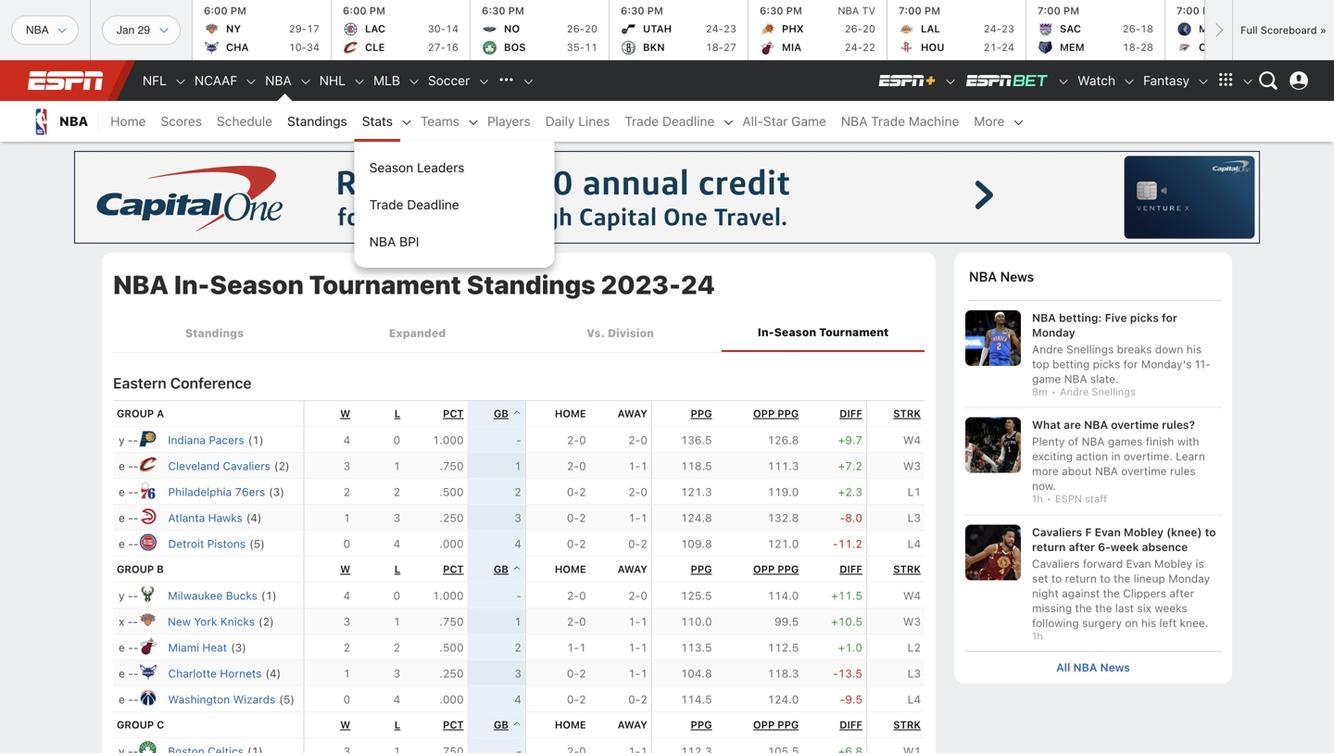 Task type: describe. For each thing, give the bounding box(es) containing it.
mia image
[[139, 637, 157, 655]]

fantasy image
[[1197, 75, 1210, 88]]

w link for ppg link corresponding to 2nd opp ppg link from the bottom
[[340, 564, 351, 576]]

0 vertical spatial standings link
[[280, 101, 355, 142]]

1-1 for 113.5
[[628, 641, 648, 654]]

game
[[1032, 373, 1061, 385]]

1 vertical spatial picks
[[1093, 358, 1121, 371]]

star
[[763, 114, 788, 129]]

forward
[[1083, 557, 1123, 570]]

schedule link
[[209, 101, 280, 142]]

w3 for +10.5
[[903, 615, 921, 628]]

andre inside nba betting: five picks for monday andre snellings breaks down his top betting picks for monday's 11- game nba slate.
[[1032, 343, 1064, 356]]

10-34
[[289, 41, 320, 53]]

119.0
[[768, 486, 799, 499]]

milwaukee bucks link
[[168, 590, 258, 603]]

ppg down 109.8
[[691, 564, 712, 576]]

trade for the rightmost trade deadline link
[[625, 114, 659, 129]]

game
[[791, 114, 826, 129]]

1 vertical spatial snellings
[[1092, 386, 1136, 398]]

0 vertical spatial evan
[[1095, 526, 1121, 539]]

l for 3rd opp ppg link from the top
[[394, 719, 401, 731]]

nba trade machine
[[841, 114, 959, 129]]

nhl link
[[312, 60, 353, 101]]

trade deadline for the left trade deadline link
[[369, 197, 459, 212]]

clippers
[[1123, 587, 1167, 600]]

26- for 28
[[1123, 23, 1141, 35]]

1-1 for 124.8
[[628, 512, 648, 525]]

3 opp ppg link from the top
[[753, 719, 799, 731]]

atl image
[[139, 507, 157, 526]]

1 horizontal spatial trade deadline link
[[617, 101, 722, 142]]

nba inside nba bpi link
[[369, 234, 396, 249]]

13.5
[[838, 667, 863, 680]]

-13.5
[[833, 667, 863, 680]]

ppg link for 2nd opp ppg link from the bottom
[[691, 564, 712, 576]]

2 horizontal spatial season
[[774, 326, 817, 339]]

0 horizontal spatial trade deadline link
[[362, 186, 547, 223]]

more sports image
[[522, 75, 535, 88]]

stats link
[[355, 101, 400, 142]]

0-2 for 114.5
[[567, 693, 586, 706]]

knee.
[[1180, 617, 1209, 629]]

watch image
[[1123, 75, 1136, 88]]

l link for w link associated with ppg link corresponding to 3rd opp ppg link from the top 'pct' link
[[394, 719, 401, 731]]

ncaaf
[[195, 73, 237, 88]]

1.000 for 125.5
[[433, 590, 464, 603]]

wsh image
[[139, 689, 157, 707]]

group c
[[117, 719, 164, 731]]

nba inside global navigation element
[[265, 73, 292, 88]]

2 horizontal spatial to
[[1205, 526, 1216, 539]]

27
[[724, 41, 737, 53]]

lineup
[[1134, 572, 1166, 585]]

26-18
[[1123, 23, 1154, 35]]

strk link for first opp ppg link from the top of the "standings page" main content
[[894, 408, 921, 420]]

1- for 110.0
[[628, 615, 641, 628]]

2 6:30 pm from the left
[[621, 5, 663, 17]]

9.5
[[845, 693, 863, 706]]

players
[[487, 114, 531, 129]]

1 vertical spatial standings link
[[113, 316, 316, 350]]

26-20 for 11
[[567, 23, 598, 35]]

1-1 for 118.5
[[628, 460, 648, 473]]

knicks
[[220, 615, 255, 628]]

plenty of nba games finish with exciting action in overtime. learn more about nba overtime rules now. element
[[1032, 432, 1221, 494]]

l for first opp ppg link from the top of the "standings page" main content
[[394, 408, 401, 420]]

nhl image
[[353, 75, 366, 88]]

1 horizontal spatial season
[[369, 160, 414, 175]]

snellings inside nba betting: five picks for monday andre snellings breaks down his top betting picks for monday's 11- game nba slate.
[[1067, 343, 1114, 356]]

1 7:00 from the left
[[899, 5, 922, 17]]

scoreboard
[[1261, 24, 1317, 36]]

diff for strk link associated with 2nd opp ppg link from the bottom
[[840, 564, 863, 576]]

left
[[1160, 617, 1177, 629]]

nba inside 'nba trade machine' link
[[841, 114, 868, 129]]

1h inside cavaliers f evan mobley (knee) to return after 6-week absence cavaliers forward evan mobley is set to return to the lineup monday night against the clippers after missing the the last six weeks following surgery on his left knee. 1h
[[1032, 630, 1043, 642]]

miami heat link
[[168, 641, 227, 654]]

6:30 pm for no
[[482, 5, 524, 17]]

learn
[[1176, 450, 1205, 463]]

3 7:00 pm from the left
[[1177, 5, 1219, 17]]

0- for 124.8
[[567, 512, 579, 525]]

0- for 104.8
[[567, 667, 579, 680]]

136.5
[[681, 434, 712, 447]]

strk link for 2nd opp ppg link from the bottom
[[894, 564, 921, 576]]

1 horizontal spatial deadline
[[662, 114, 715, 129]]

cavaliers f evan mobley (knee) to return after 6-week absence image
[[966, 525, 1021, 580]]

cavaliers inside "standings page" main content
[[223, 460, 271, 473]]

away for ppg link for first opp ppg link from the top of the "standings page" main content
[[618, 408, 648, 420]]

1 vertical spatial evan
[[1126, 557, 1151, 570]]

group b
[[117, 564, 164, 576]]

trade deadline for the rightmost trade deadline link
[[625, 114, 715, 129]]

overtime.
[[1124, 450, 1173, 463]]

scores
[[161, 114, 202, 129]]

nba inside all nba news link
[[1074, 661, 1097, 674]]

24-22
[[845, 41, 876, 53]]

espn plus image
[[944, 75, 957, 88]]

17
[[307, 23, 320, 35]]

l for 2nd opp ppg link from the bottom
[[394, 564, 401, 576]]

1 horizontal spatial news
[[1100, 661, 1130, 674]]

l4 for -11.2
[[908, 538, 921, 551]]

6:00 for lac
[[343, 5, 367, 17]]

mil image
[[138, 585, 157, 603]]

-9.5
[[840, 693, 863, 706]]

ncaaf image
[[245, 75, 258, 88]]

+9.7
[[838, 434, 863, 447]]

132.8
[[768, 512, 799, 525]]

the up last
[[1103, 587, 1120, 600]]

4 pm from the left
[[647, 5, 663, 17]]

+1.0
[[838, 641, 863, 654]]

fantasy link
[[1136, 60, 1197, 101]]

nba news
[[969, 269, 1034, 285]]

with
[[1178, 435, 1199, 448]]

f
[[1085, 526, 1092, 539]]

gb link for 'pct' link for ppg link for first opp ppg link from the top of the "standings page" main content's w link
[[494, 408, 522, 420]]

detroit
[[168, 538, 204, 551]]

18
[[1141, 23, 1154, 35]]

0 horizontal spatial nba link
[[19, 101, 99, 142]]

group for group c
[[117, 719, 154, 731]]

more espn image
[[1242, 75, 1255, 88]]

teams image
[[467, 116, 480, 129]]

all-star game
[[743, 114, 826, 129]]

1 vertical spatial (2)
[[259, 615, 274, 628]]

l2
[[908, 641, 921, 654]]

his inside nba betting: five picks for monday andre snellings breaks down his top betting picks for monday's 11- game nba slate.
[[1187, 343, 1202, 356]]

cle image
[[139, 455, 157, 474]]

0 vertical spatial for
[[1162, 311, 1178, 324]]

ppg up 126.8
[[778, 408, 799, 420]]

pct for 2nd opp ppg link from the bottom
[[443, 564, 464, 576]]

2 opp ppg link from the top
[[753, 564, 799, 576]]

last
[[1116, 602, 1134, 615]]

nba bpi link
[[362, 223, 547, 260]]

0 vertical spatial after
[[1069, 541, 1095, 553]]

2 horizontal spatial standings
[[467, 269, 596, 300]]

1 vertical spatial andre
[[1060, 386, 1089, 398]]

lal
[[921, 23, 940, 35]]

home for ppg link for first opp ppg link from the top of the "standings page" main content
[[555, 408, 586, 420]]

cavaliers forward evan mobley is set to return to the lineup monday night against the clippers after missing the the last six weeks following surgery on his left knee. element
[[1032, 554, 1221, 630]]

lac
[[365, 23, 386, 35]]

125.5
[[681, 590, 712, 603]]

utah
[[643, 23, 672, 35]]

20 for 24-
[[863, 23, 876, 35]]

114.0
[[768, 590, 799, 603]]

what are nba overtime rules? image
[[966, 418, 1021, 473]]

1 horizontal spatial nba link
[[258, 60, 299, 101]]

pct link for w link associated with ppg link corresponding to 2nd opp ppg link from the bottom
[[443, 564, 464, 576]]

e for detroit pistons
[[119, 538, 125, 551]]

soccer link
[[421, 60, 477, 101]]

bos image
[[138, 741, 157, 753]]

0 vertical spatial picks
[[1130, 311, 1159, 324]]

1 horizontal spatial 24
[[1002, 41, 1015, 53]]

more espn image
[[1212, 67, 1240, 95]]

0 horizontal spatial for
[[1124, 358, 1138, 371]]

3 pm from the left
[[508, 5, 524, 17]]

0 horizontal spatial in-
[[174, 269, 210, 300]]

bucks
[[226, 590, 258, 603]]

1 horizontal spatial 24-
[[845, 41, 863, 53]]

e -- for atlanta hawks
[[119, 512, 139, 525]]

0 horizontal spatial season
[[210, 269, 304, 300]]

1- for 118.5
[[628, 460, 641, 473]]

114.5
[[681, 693, 712, 706]]

1 horizontal spatial to
[[1100, 572, 1111, 585]]

eastern conference
[[113, 375, 252, 392]]

8 pm from the left
[[1203, 5, 1219, 17]]

diff link for 3rd opp ppg link from the top strk link
[[840, 719, 863, 731]]

28
[[1141, 41, 1154, 53]]

pistons
[[207, 538, 246, 551]]

2 vertical spatial cavaliers
[[1032, 557, 1080, 570]]

expanded link
[[316, 316, 519, 350]]

29-
[[289, 23, 307, 35]]

2023-
[[601, 269, 681, 300]]

6 pm from the left
[[925, 5, 941, 17]]

6:00 for ny
[[204, 5, 228, 17]]

1 vertical spatial mobley
[[1154, 557, 1193, 570]]

strk for 3rd opp ppg link from the top strk link
[[894, 719, 921, 731]]

washington
[[168, 693, 230, 706]]

1 vertical spatial cavaliers
[[1032, 526, 1082, 539]]

6:30 for no
[[482, 5, 506, 17]]

strk link for 3rd opp ppg link from the top
[[894, 719, 921, 731]]

in
[[1112, 450, 1121, 463]]

0-2 for 104.8
[[567, 667, 586, 680]]

30-
[[428, 23, 446, 35]]

betting
[[1053, 358, 1090, 371]]

min
[[1199, 23, 1219, 35]]

121.0
[[768, 538, 799, 551]]

7 pm from the left
[[1064, 5, 1080, 17]]

ppg down 114.5
[[691, 719, 712, 731]]

2 horizontal spatial trade
[[871, 114, 905, 129]]

.250 for 124.8
[[440, 512, 464, 525]]

pct link for w link associated with ppg link corresponding to 3rd opp ppg link from the top
[[443, 719, 464, 731]]

milwaukee bucks (1)
[[168, 590, 277, 603]]

week
[[1111, 541, 1139, 553]]

0 vertical spatial tournament
[[309, 269, 461, 300]]

35-11
[[567, 41, 598, 53]]

tab list inside "standings page" main content
[[113, 314, 925, 352]]

.750 for 110.0
[[440, 615, 464, 628]]

11-
[[1195, 358, 1211, 371]]

hornets
[[220, 667, 262, 680]]

charlotte hornets (4)
[[168, 667, 281, 680]]

0 horizontal spatial espn bet image
[[965, 73, 1050, 88]]

espn+ image
[[878, 73, 937, 88]]

york
[[194, 615, 217, 628]]

1- for 104.8
[[628, 667, 641, 680]]

six
[[1137, 602, 1152, 615]]

weeks
[[1155, 602, 1188, 615]]

top
[[1032, 358, 1050, 371]]

diff link for first opp ppg link from the top of the "standings page" main content's strk link
[[840, 408, 863, 420]]

atlanta hawks link
[[168, 512, 243, 525]]

.000 for 114.5
[[440, 693, 464, 706]]

mem
[[1060, 41, 1085, 53]]

cleveland
[[168, 460, 220, 473]]

all
[[1056, 661, 1071, 674]]

monday's
[[1141, 358, 1192, 371]]

stats
[[362, 114, 393, 129]]

advertisement element
[[74, 151, 1260, 244]]

76ers
[[235, 486, 265, 499]]

tournament inside tab list
[[819, 326, 889, 339]]

home link
[[103, 101, 153, 142]]

ppg down 124.0
[[778, 719, 799, 731]]

0 horizontal spatial to
[[1052, 572, 1062, 585]]

2 vertical spatial standings
[[185, 326, 244, 339]]

(3) for philadelphia 76ers (3)
[[269, 486, 284, 499]]

2 7:00 from the left
[[1038, 5, 1061, 17]]

l link for 'pct' link for w link associated with ppg link corresponding to 2nd opp ppg link from the bottom
[[394, 564, 401, 576]]

tv
[[862, 5, 876, 17]]

gb for gb link corresponding to w link associated with ppg link corresponding to 3rd opp ppg link from the top 'pct' link
[[494, 719, 509, 731]]

ppg down 121.0
[[778, 564, 799, 576]]

charlotte
[[168, 667, 217, 680]]

0-2 for 121.3
[[567, 486, 586, 499]]

11.2
[[838, 538, 863, 551]]

indiana
[[168, 434, 206, 447]]

2 7:00 pm from the left
[[1038, 5, 1080, 17]]

nba betting: five picks for monday element
[[1032, 310, 1221, 340]]

gb for gb link associated with 'pct' link for w link associated with ppg link corresponding to 2nd opp ppg link from the bottom
[[494, 564, 509, 576]]

1 horizontal spatial standings
[[287, 114, 347, 129]]

.000 for 109.8
[[440, 538, 464, 551]]

1 vertical spatial return
[[1065, 572, 1097, 585]]

conference
[[170, 375, 252, 392]]

nfl image
[[174, 75, 187, 88]]

1 horizontal spatial espn bet image
[[1058, 75, 1070, 88]]

opp ppg for 2nd opp ppg link from the bottom
[[753, 564, 799, 576]]

6:00 pm for lac
[[343, 5, 386, 17]]

104.8
[[681, 667, 712, 680]]

diff for 3rd opp ppg link from the top strk link
[[840, 719, 863, 731]]

e -- for cleveland cavaliers
[[119, 460, 139, 473]]

0 vertical spatial overtime
[[1111, 419, 1159, 432]]

espn more sports home page image
[[492, 67, 520, 95]]

-8.0
[[840, 512, 863, 525]]

l link for 'pct' link for ppg link for first opp ppg link from the top of the "standings page" main content's w link
[[394, 408, 401, 420]]

w for ppg link corresponding to 3rd opp ppg link from the top
[[340, 719, 351, 731]]

e for philadelphia 76ers
[[119, 486, 125, 499]]



Task type: vqa. For each thing, say whether or not it's contained in the screenshot.


Task type: locate. For each thing, give the bounding box(es) containing it.
0 vertical spatial trade deadline link
[[617, 101, 722, 142]]

cavaliers f evan mobley (knee) to return after 6-week absence element
[[1032, 525, 1221, 554]]

18- for 27
[[706, 41, 724, 53]]

2 group from the top
[[117, 564, 154, 576]]

3 opp from the top
[[753, 719, 775, 731]]

what are nba overtime rules? element
[[1032, 418, 1221, 432]]

2 horizontal spatial 24-
[[984, 23, 1002, 35]]

group for group a
[[117, 408, 154, 420]]

2 y from the top
[[119, 590, 125, 603]]

3 ppg link from the top
[[691, 719, 712, 731]]

1 .000 from the top
[[440, 538, 464, 551]]

atlanta hawks (4)
[[168, 512, 262, 525]]

espn
[[1055, 493, 1082, 505]]

1 vertical spatial l3
[[908, 667, 921, 680]]

3 l from the top
[[394, 719, 401, 731]]

7:00 up sac
[[1038, 5, 1061, 17]]

.750 for 118.5
[[440, 460, 464, 473]]

1 y from the top
[[119, 434, 125, 447]]

1.000 for 136.5
[[433, 434, 464, 447]]

deadline down the leaders
[[407, 197, 459, 212]]

e left det icon
[[119, 538, 125, 551]]

w link for ppg link for first opp ppg link from the top of the "standings page" main content
[[340, 408, 351, 420]]

0 horizontal spatial deadline
[[407, 197, 459, 212]]

against
[[1062, 587, 1100, 600]]

hou
[[921, 41, 945, 53]]

3
[[343, 460, 351, 473], [394, 512, 401, 525], [515, 512, 522, 525], [343, 615, 351, 628], [394, 667, 401, 680], [515, 667, 522, 680]]

pm up 'ny'
[[231, 5, 247, 17]]

gb link for w link associated with ppg link corresponding to 3rd opp ppg link from the top 'pct' link
[[494, 719, 522, 731]]

7:00
[[899, 5, 922, 17], [1038, 5, 1061, 17], [1177, 5, 1200, 17]]

0 vertical spatial w4
[[903, 434, 921, 447]]

2 24-23 from the left
[[984, 23, 1015, 35]]

profile management image
[[1290, 71, 1308, 90]]

1 vertical spatial opp ppg link
[[753, 564, 799, 576]]

trade down espn+ image
[[871, 114, 905, 129]]

26- up 18-28
[[1123, 23, 1141, 35]]

1 7:00 pm from the left
[[899, 5, 941, 17]]

2 vertical spatial season
[[774, 326, 817, 339]]

1 1.000 from the top
[[433, 434, 464, 447]]

e for charlotte hornets
[[119, 667, 125, 680]]

missing
[[1032, 602, 1072, 615]]

opp ppg
[[753, 408, 799, 420], [753, 564, 799, 576], [753, 719, 799, 731]]

1- for 124.8
[[628, 512, 641, 525]]

pm up lal
[[925, 5, 941, 17]]

2 y -- from the top
[[119, 590, 138, 603]]

24- for 24
[[984, 23, 1002, 35]]

1 vertical spatial season
[[210, 269, 304, 300]]

e left atl icon
[[119, 512, 125, 525]]

2 pm from the left
[[370, 5, 386, 17]]

24-23 for 27
[[706, 23, 737, 35]]

21-24
[[984, 41, 1015, 53]]

opp ppg for first opp ppg link from the top of the "standings page" main content
[[753, 408, 799, 420]]

andre snellings breaks down his top betting picks for monday's 11-game nba slate. element
[[1032, 340, 1221, 386]]

1 vertical spatial l link
[[394, 564, 401, 576]]

2 ppg link from the top
[[691, 564, 712, 576]]

andre down betting
[[1060, 386, 1089, 398]]

w for ppg link for first opp ppg link from the top of the "standings page" main content
[[340, 408, 351, 420]]

trade right lines
[[625, 114, 659, 129]]

pct for first opp ppg link from the top of the "standings page" main content
[[443, 408, 464, 420]]

1 .250 from the top
[[440, 512, 464, 525]]

nba betting: five picks for monday andre snellings breaks down his top betting picks for monday's 11- game nba slate.
[[1032, 311, 1211, 385]]

y left ind "icon"
[[119, 434, 125, 447]]

0 vertical spatial (4)
[[246, 512, 262, 525]]

(5) for detroit pistons (5)
[[249, 538, 265, 551]]

opp down 124.0
[[753, 719, 775, 731]]

vs.
[[587, 326, 605, 339]]

all-
[[743, 114, 763, 129]]

2 vertical spatial opp ppg
[[753, 719, 799, 731]]

home for ppg link corresponding to 2nd opp ppg link from the bottom
[[555, 564, 586, 576]]

daily lines
[[545, 114, 610, 129]]

daily
[[545, 114, 575, 129]]

(4) for atlanta hawks (4)
[[246, 512, 262, 525]]

1h down following
[[1032, 630, 1043, 642]]

e for cleveland cavaliers
[[119, 460, 125, 473]]

0-2 for 124.8
[[567, 512, 586, 525]]

1 horizontal spatial after
[[1170, 587, 1195, 600]]

0- for 109.8
[[567, 538, 579, 551]]

y for indiana pacers
[[119, 434, 125, 447]]

more
[[974, 114, 1005, 129]]

trade deadline image
[[722, 116, 735, 129]]

1 l4 from the top
[[908, 538, 921, 551]]

l3 down l1
[[908, 512, 921, 525]]

trade for the left trade deadline link
[[369, 197, 404, 212]]

slate.
[[1091, 373, 1119, 385]]

opp ppg link down 124.0
[[753, 719, 799, 731]]

1 6:30 pm from the left
[[482, 5, 524, 17]]

7:00 pm
[[899, 5, 941, 17], [1038, 5, 1080, 17], [1177, 5, 1219, 17]]

1 vertical spatial strk
[[894, 564, 921, 576]]

0 vertical spatial standings
[[287, 114, 347, 129]]

4
[[343, 434, 351, 447], [394, 538, 401, 551], [515, 538, 522, 551], [343, 590, 351, 603], [394, 693, 401, 706], [515, 693, 522, 706]]

finish
[[1146, 435, 1174, 448]]

126.8
[[768, 434, 799, 447]]

0 vertical spatial w link
[[340, 408, 351, 420]]

2 opp from the top
[[753, 564, 775, 576]]

3 e from the top
[[119, 512, 125, 525]]

1 pct link from the top
[[443, 408, 464, 420]]

1 horizontal spatial his
[[1187, 343, 1202, 356]]

diff down 11.2
[[840, 564, 863, 576]]

1 vertical spatial trade deadline link
[[362, 186, 547, 223]]

washington wizards link
[[168, 693, 275, 706]]

1 vertical spatial his
[[1142, 617, 1157, 629]]

e down x
[[119, 641, 125, 654]]

1 l from the top
[[394, 408, 401, 420]]

0 vertical spatial deadline
[[662, 114, 715, 129]]

1 pm from the left
[[231, 5, 247, 17]]

1 w link from the top
[[340, 408, 351, 420]]

0 vertical spatial (3)
[[269, 486, 284, 499]]

1 opp ppg from the top
[[753, 408, 799, 420]]

4 e from the top
[[119, 538, 125, 551]]

2 l link from the top
[[394, 564, 401, 576]]

trade up nba bpi
[[369, 197, 404, 212]]

y for milwaukee bucks
[[119, 590, 125, 603]]

monday inside nba betting: five picks for monday andre snellings breaks down his top betting picks for monday's 11- game nba slate.
[[1032, 326, 1076, 339]]

ny image
[[138, 611, 157, 629]]

atlanta
[[168, 512, 205, 525]]

home for ppg link corresponding to 3rd opp ppg link from the top
[[555, 719, 586, 731]]

monday inside cavaliers f evan mobley (knee) to return after 6-week absence cavaliers forward evan mobley is set to return to the lineup monday night against the clippers after missing the the last six weeks following surgery on his left knee. 1h
[[1169, 572, 1210, 585]]

2 .750 from the top
[[440, 615, 464, 628]]

l4 for -9.5
[[908, 693, 921, 706]]

1 .500 from the top
[[440, 486, 464, 499]]

24- up '21-'
[[984, 23, 1002, 35]]

26- for 22
[[845, 23, 863, 35]]

6-
[[1098, 541, 1111, 553]]

2 23 from the left
[[1002, 23, 1015, 35]]

2 e -- from the top
[[119, 486, 139, 499]]

l3 for -13.5
[[908, 667, 921, 680]]

1 horizontal spatial in-
[[758, 326, 774, 339]]

(1) for indiana pacers (1)
[[248, 434, 264, 447]]

espn bet image down 21-24
[[965, 73, 1050, 88]]

nba link left home link
[[19, 101, 99, 142]]

1 e from the top
[[119, 460, 125, 473]]

1 vertical spatial .500
[[440, 641, 464, 654]]

picks
[[1130, 311, 1159, 324], [1093, 358, 1121, 371]]

ppg link
[[691, 408, 712, 420], [691, 564, 712, 576], [691, 719, 712, 731]]

6:30 pm for phx
[[760, 5, 802, 17]]

26- for 11
[[567, 23, 585, 35]]

absence
[[1142, 541, 1188, 553]]

philadelphia
[[168, 486, 232, 499]]

26- down nba tv
[[845, 23, 863, 35]]

ppg link up 136.5
[[691, 408, 712, 420]]

24-23 up 21-24
[[984, 23, 1015, 35]]

0 vertical spatial news
[[1000, 269, 1034, 285]]

1 vertical spatial group
[[117, 564, 154, 576]]

evan up 6-
[[1095, 526, 1121, 539]]

2 20 from the left
[[863, 23, 876, 35]]

24 left the mem
[[1002, 41, 1015, 53]]

-11.2
[[833, 538, 863, 551]]

3 opp ppg from the top
[[753, 719, 799, 731]]

26-20 down nba tv
[[845, 23, 876, 35]]

7 e from the top
[[119, 693, 125, 706]]

w link for ppg link corresponding to 3rd opp ppg link from the top
[[340, 719, 351, 731]]

.500 for 1-1
[[440, 641, 464, 654]]

full
[[1241, 24, 1258, 36]]

0 horizontal spatial 6:30
[[482, 5, 506, 17]]

more image
[[1012, 116, 1025, 129]]

e for atlanta hawks
[[119, 512, 125, 525]]

20
[[585, 23, 598, 35], [863, 23, 876, 35]]

2 6:30 from the left
[[621, 5, 645, 17]]

0 vertical spatial .500
[[440, 486, 464, 499]]

0 horizontal spatial tournament
[[309, 269, 461, 300]]

opp down 121.0
[[753, 564, 775, 576]]

»
[[1320, 24, 1327, 36]]

0 vertical spatial pct
[[443, 408, 464, 420]]

global navigation element
[[19, 60, 1316, 101]]

0 horizontal spatial 7:00
[[899, 5, 922, 17]]

6:30 for phx
[[760, 5, 784, 17]]

2 .500 from the top
[[440, 641, 464, 654]]

2 horizontal spatial 7:00 pm
[[1177, 5, 1219, 17]]

3 diff link from the top
[[840, 719, 863, 731]]

2 gb link from the top
[[494, 564, 522, 576]]

2 horizontal spatial 26-
[[1123, 23, 1141, 35]]

pct for 3rd opp ppg link from the top
[[443, 719, 464, 731]]

group left 'a'
[[117, 408, 154, 420]]

w for ppg link corresponding to 2nd opp ppg link from the bottom
[[340, 564, 351, 576]]

det image
[[139, 533, 157, 552]]

26-20
[[567, 23, 598, 35], [845, 23, 876, 35]]

1 diff link from the top
[[840, 408, 863, 420]]

0 horizontal spatial (5)
[[249, 538, 265, 551]]

stats image
[[400, 116, 413, 129]]

phx
[[782, 23, 804, 35]]

to right (knee) on the bottom of the page
[[1205, 526, 1216, 539]]

l3 for -8.0
[[908, 512, 921, 525]]

5 pm from the left
[[786, 5, 802, 17]]

cavaliers up set
[[1032, 557, 1080, 570]]

group left b
[[117, 564, 154, 576]]

1 horizontal spatial 6:30
[[621, 5, 645, 17]]

strk
[[894, 408, 921, 420], [894, 564, 921, 576], [894, 719, 921, 731]]

list
[[966, 310, 1221, 642]]

e -- up det icon
[[119, 512, 139, 525]]

1 opp from the top
[[753, 408, 775, 420]]

pm up min
[[1203, 5, 1219, 17]]

snellings up betting
[[1067, 343, 1114, 356]]

112.5
[[768, 641, 799, 654]]

6:00 pm up lac
[[343, 5, 386, 17]]

0 vertical spatial l3
[[908, 512, 921, 525]]

6:30 up utah
[[621, 5, 645, 17]]

1 6:00 pm from the left
[[204, 5, 247, 17]]

1 vertical spatial .750
[[440, 615, 464, 628]]

1 20 from the left
[[585, 23, 598, 35]]

philadelphia 76ers link
[[168, 486, 265, 499]]

7 e -- from the top
[[119, 693, 139, 706]]

0 horizontal spatial (3)
[[231, 641, 246, 654]]

0 vertical spatial opp
[[753, 408, 775, 420]]

away for ppg link corresponding to 3rd opp ppg link from the top
[[618, 719, 648, 731]]

mobley up week
[[1124, 526, 1164, 539]]

2 w from the top
[[340, 564, 351, 576]]

1-1 for 104.8
[[628, 667, 648, 680]]

nfl
[[143, 73, 167, 88]]

strk for strk link associated with 2nd opp ppg link from the bottom
[[894, 564, 921, 576]]

0 vertical spatial .250
[[440, 512, 464, 525]]

1 6:00 from the left
[[204, 5, 228, 17]]

0-2 for 109.8
[[567, 538, 586, 551]]

2 vertical spatial strk
[[894, 719, 921, 731]]

pm up sac
[[1064, 5, 1080, 17]]

118.5
[[681, 460, 712, 473]]

1 1h from the top
[[1032, 493, 1043, 505]]

8.0
[[845, 512, 863, 525]]

0 vertical spatial w
[[340, 408, 351, 420]]

3 strk from the top
[[894, 719, 921, 731]]

1 vertical spatial (4)
[[265, 667, 281, 680]]

pm up the phx
[[786, 5, 802, 17]]

ppg link for 3rd opp ppg link from the top
[[691, 719, 712, 731]]

7:00 up lal
[[899, 5, 922, 17]]

monday down is
[[1169, 572, 1210, 585]]

1-1 for 110.0
[[628, 615, 648, 628]]

soccer image
[[477, 75, 490, 88]]

3 gb link from the top
[[494, 719, 522, 731]]

e for washington wizards
[[119, 693, 125, 706]]

opp for 2nd opp ppg link from the bottom
[[753, 564, 775, 576]]

3 diff from the top
[[840, 719, 863, 731]]

2 e from the top
[[119, 486, 125, 499]]

1 vertical spatial deadline
[[407, 197, 459, 212]]

opp ppg down 124.0
[[753, 719, 799, 731]]

124.8
[[681, 512, 712, 525]]

l4 down l2
[[908, 693, 921, 706]]

2 .250 from the top
[[440, 667, 464, 680]]

0 vertical spatial diff
[[840, 408, 863, 420]]

w3 up l2
[[903, 615, 921, 628]]

e left cle image
[[119, 460, 125, 473]]

x
[[119, 615, 124, 628]]

2 l3 from the top
[[908, 667, 921, 680]]

all nba news
[[1056, 661, 1130, 674]]

w link
[[340, 408, 351, 420], [340, 564, 351, 576], [340, 719, 351, 731]]

of
[[1068, 435, 1079, 448]]

1 vertical spatial opp
[[753, 564, 775, 576]]

20 up 11
[[585, 23, 598, 35]]

26-20 up 35-11
[[567, 23, 598, 35]]

list containing nba betting: five picks for monday
[[966, 310, 1221, 642]]

nba in-season tournament standings 2023-24
[[113, 269, 715, 300]]

6 e -- from the top
[[119, 667, 139, 680]]

home
[[555, 408, 586, 420], [555, 564, 586, 576], [555, 719, 586, 731]]

1 23 from the left
[[724, 23, 737, 35]]

2 pct from the top
[[443, 564, 464, 576]]

e -- down x --
[[119, 641, 139, 654]]

0 vertical spatial season
[[369, 160, 414, 175]]

2 vertical spatial gb
[[494, 719, 509, 731]]

trade deadline link right lines
[[617, 101, 722, 142]]

18- for 28
[[1123, 41, 1141, 53]]

w4 for +9.7
[[903, 434, 921, 447]]

2 diff from the top
[[840, 564, 863, 576]]

2 horizontal spatial 6:30
[[760, 5, 784, 17]]

his inside cavaliers f evan mobley (knee) to return after 6-week absence cavaliers forward evan mobley is set to return to the lineup monday night against the clippers after missing the the last six weeks following surgery on his left knee. 1h
[[1142, 617, 1157, 629]]

0 vertical spatial l link
[[394, 408, 401, 420]]

his up 11-
[[1187, 343, 1202, 356]]

2-
[[567, 434, 579, 447], [628, 434, 641, 447], [567, 460, 579, 473], [628, 486, 641, 499], [567, 590, 579, 603], [628, 590, 641, 603], [567, 615, 579, 628]]

nba
[[838, 5, 859, 17], [265, 73, 292, 88], [59, 114, 88, 129], [841, 114, 868, 129], [369, 234, 396, 249], [969, 269, 997, 285], [113, 269, 169, 300], [1032, 311, 1056, 324], [1064, 373, 1087, 385], [1084, 419, 1108, 432], [1082, 435, 1105, 448], [1095, 465, 1118, 478], [1074, 661, 1097, 674]]

espn bet image
[[965, 73, 1050, 88], [1058, 75, 1070, 88]]

heat
[[202, 641, 227, 654]]

1 opp ppg link from the top
[[753, 408, 799, 420]]

for up down
[[1162, 311, 1178, 324]]

(5) for washington wizards (5)
[[279, 693, 295, 706]]

1 6:30 from the left
[[482, 5, 506, 17]]

1 vertical spatial w3
[[903, 615, 921, 628]]

27-16
[[428, 41, 459, 53]]

0 vertical spatial cavaliers
[[223, 460, 271, 473]]

nba betting: five picks for monday image
[[966, 310, 1021, 366]]

ind image
[[138, 429, 157, 448]]

20 down the tv
[[863, 23, 876, 35]]

8m
[[1032, 386, 1048, 398]]

e -- up phi icon
[[119, 460, 139, 473]]

0 vertical spatial .000
[[440, 538, 464, 551]]

e -- up atl icon
[[119, 486, 139, 499]]

l3 down l2
[[908, 667, 921, 680]]

w4 up l1
[[903, 434, 921, 447]]

111.3
[[768, 460, 799, 473]]

standings up vs.
[[467, 269, 596, 300]]

set
[[1032, 572, 1049, 585]]

1 w4 from the top
[[903, 434, 921, 447]]

.500
[[440, 486, 464, 499], [440, 641, 464, 654]]

3 7:00 from the left
[[1177, 5, 1200, 17]]

0 vertical spatial (5)
[[249, 538, 265, 551]]

tab list
[[113, 314, 925, 352]]

1 w from the top
[[340, 408, 351, 420]]

24 up vs. division link on the top of page
[[681, 269, 715, 300]]

new
[[168, 615, 191, 628]]

evan
[[1095, 526, 1121, 539], [1126, 557, 1151, 570]]

mia
[[782, 41, 802, 53]]

1h down now.
[[1032, 493, 1043, 505]]

0 vertical spatial in-
[[174, 269, 210, 300]]

3 l link from the top
[[394, 719, 401, 731]]

1 horizontal spatial (5)
[[279, 693, 295, 706]]

6:30 pm up the phx
[[760, 5, 802, 17]]

29-17
[[289, 23, 320, 35]]

2 26- from the left
[[845, 23, 863, 35]]

6:30 up no
[[482, 5, 506, 17]]

standings up the conference
[[185, 326, 244, 339]]

1 gb from the top
[[494, 408, 509, 420]]

1 vertical spatial gb link
[[494, 564, 522, 576]]

e -- for detroit pistons
[[119, 538, 139, 551]]

30-14
[[428, 23, 459, 35]]

0 horizontal spatial 7:00 pm
[[899, 5, 941, 17]]

1 vertical spatial overtime
[[1121, 465, 1167, 478]]

0 vertical spatial return
[[1032, 541, 1066, 553]]

the
[[1114, 572, 1131, 585], [1103, 587, 1120, 600], [1075, 602, 1092, 615], [1095, 602, 1112, 615]]

1 vertical spatial away
[[618, 564, 648, 576]]

26- up 35-
[[567, 23, 585, 35]]

the up the surgery
[[1095, 602, 1112, 615]]

(4) down the 76ers at the bottom
[[246, 512, 262, 525]]

nba image
[[299, 75, 312, 88]]

6:00 pm
[[204, 5, 247, 17], [343, 5, 386, 17]]

+11.5
[[831, 590, 863, 603]]

mlb image
[[408, 75, 421, 88]]

evan up lineup
[[1126, 557, 1151, 570]]

trade deadline down season leaders
[[369, 197, 459, 212]]

7:00 up min
[[1177, 5, 1200, 17]]

tab list containing in-season tournament
[[113, 314, 925, 352]]

bpi
[[399, 234, 419, 249]]

1 horizontal spatial 6:00
[[343, 5, 367, 17]]

in- inside tab list
[[758, 326, 774, 339]]

23 for 21-
[[1002, 23, 1015, 35]]

gb for gb link corresponding to 'pct' link for ppg link for first opp ppg link from the top of the "standings page" main content's w link
[[494, 408, 509, 420]]

return up set
[[1032, 541, 1066, 553]]

no
[[504, 23, 520, 35]]

99.5
[[775, 615, 799, 628]]

for down breaks
[[1124, 358, 1138, 371]]

breaks
[[1117, 343, 1152, 356]]

1 vertical spatial opp ppg
[[753, 564, 799, 576]]

cavaliers f evan mobley (knee) to return after 6-week absence cavaliers forward evan mobley is set to return to the lineup monday night against the clippers after missing the the last six weeks following surgery on his left knee. 1h
[[1032, 526, 1216, 642]]

standings page main content
[[102, 253, 954, 753]]

0 vertical spatial trade deadline
[[625, 114, 715, 129]]

0- for 114.5
[[567, 693, 579, 706]]

following
[[1032, 617, 1079, 629]]

standings link down nba icon
[[280, 101, 355, 142]]

opp ppg down 121.0
[[753, 564, 799, 576]]

philadelphia 76ers (3)
[[168, 486, 284, 499]]

0 vertical spatial (1)
[[248, 434, 264, 447]]

2 home from the top
[[555, 564, 586, 576]]

l4 down l1
[[908, 538, 921, 551]]

picks up slate.
[[1093, 358, 1121, 371]]

group up bos image
[[117, 719, 154, 731]]

b
[[157, 564, 164, 576]]

(3) for miami heat (3)
[[231, 641, 246, 654]]

e -- for washington wizards
[[119, 693, 139, 706]]

3 group from the top
[[117, 719, 154, 731]]

the down forward
[[1114, 572, 1131, 585]]

0 vertical spatial w3
[[903, 460, 921, 473]]

.500 for 0-2
[[440, 486, 464, 499]]

1 horizontal spatial picks
[[1130, 311, 1159, 324]]

1 vertical spatial for
[[1124, 358, 1138, 371]]

w4 for +11.5
[[903, 590, 921, 603]]

2 6:00 from the left
[[343, 5, 367, 17]]

24- down nba tv
[[845, 41, 863, 53]]

diff for first opp ppg link from the top of the "standings page" main content's strk link
[[840, 408, 863, 420]]

ppg up 136.5
[[691, 408, 712, 420]]

(1) right pacers
[[248, 434, 264, 447]]

1 horizontal spatial 18-
[[1123, 41, 1141, 53]]

nba inside "standings page" main content
[[113, 269, 169, 300]]

11
[[585, 41, 598, 53]]

2 w4 from the top
[[903, 590, 921, 603]]

1 gb link from the top
[[494, 408, 522, 420]]

y -- for milwaukee bucks
[[119, 590, 138, 603]]

0 vertical spatial (2)
[[274, 460, 290, 473]]

3 away from the top
[[618, 719, 648, 731]]

3 w from the top
[[340, 719, 351, 731]]

0 horizontal spatial (4)
[[246, 512, 262, 525]]

1 vertical spatial .000
[[440, 693, 464, 706]]

0 vertical spatial 1.000
[[433, 434, 464, 447]]

6:00 up 'ny'
[[204, 5, 228, 17]]

ppg
[[691, 408, 712, 420], [778, 408, 799, 420], [691, 564, 712, 576], [778, 564, 799, 576], [691, 719, 712, 731], [778, 719, 799, 731]]

(2)
[[274, 460, 290, 473], [259, 615, 274, 628]]

18- up global navigation element
[[706, 41, 724, 53]]

washington wizards (5)
[[168, 693, 295, 706]]

0 vertical spatial opp ppg
[[753, 408, 799, 420]]

2 vertical spatial group
[[117, 719, 154, 731]]

2 strk link from the top
[[894, 564, 921, 576]]

2 vertical spatial ppg link
[[691, 719, 712, 731]]

opp ppg link down 121.0
[[753, 564, 799, 576]]

2 diff link from the top
[[840, 564, 863, 576]]

3 gb from the top
[[494, 719, 509, 731]]

6:30 pm up utah
[[621, 5, 663, 17]]

124.0
[[768, 693, 799, 706]]

2 opp ppg from the top
[[753, 564, 799, 576]]

pm up utah
[[647, 5, 663, 17]]

2 18- from the left
[[1123, 41, 1141, 53]]

0 vertical spatial .750
[[440, 460, 464, 473]]

watch link
[[1070, 60, 1123, 101]]

0 horizontal spatial trade
[[369, 197, 404, 212]]

2 vertical spatial strk link
[[894, 719, 921, 731]]

detroit pistons link
[[168, 538, 246, 551]]

2 pct link from the top
[[443, 564, 464, 576]]

2 away from the top
[[618, 564, 648, 576]]

cha image
[[139, 663, 157, 681]]

pct
[[443, 408, 464, 420], [443, 564, 464, 576], [443, 719, 464, 731]]

1 horizontal spatial 23
[[1002, 23, 1015, 35]]

diff link down -9.5
[[840, 719, 863, 731]]

1 horizontal spatial 26-20
[[845, 23, 876, 35]]

1 pct from the top
[[443, 408, 464, 420]]

2 strk from the top
[[894, 564, 921, 576]]

strk for first opp ppg link from the top of the "standings page" main content's strk link
[[894, 408, 921, 420]]

0 vertical spatial l4
[[908, 538, 921, 551]]

1 diff from the top
[[840, 408, 863, 420]]

1 18- from the left
[[706, 41, 724, 53]]

0 vertical spatial mobley
[[1124, 526, 1164, 539]]

3 strk link from the top
[[894, 719, 921, 731]]

7:00 pm up sac
[[1038, 5, 1080, 17]]

cavaliers left f
[[1032, 526, 1082, 539]]

full scoreboard » link
[[1233, 0, 1334, 60]]

1 vertical spatial in-
[[758, 326, 774, 339]]

2 vertical spatial opp ppg link
[[753, 719, 799, 731]]

opp ppg for 3rd opp ppg link from the top
[[753, 719, 799, 731]]

2 vertical spatial l
[[394, 719, 401, 731]]

ppg link down 109.8
[[691, 564, 712, 576]]

the down against
[[1075, 602, 1092, 615]]

standings link up the conference
[[113, 316, 316, 350]]

andre snellings
[[1060, 386, 1136, 398]]

1 e -- from the top
[[119, 460, 139, 473]]

1 vertical spatial pct link
[[443, 564, 464, 576]]

2 26-20 from the left
[[845, 23, 876, 35]]

0- for 121.3
[[567, 486, 579, 499]]

24 inside "standings page" main content
[[681, 269, 715, 300]]

1 vertical spatial w link
[[340, 564, 351, 576]]

0 horizontal spatial 26-
[[567, 23, 585, 35]]

(3) right heat on the left
[[231, 641, 246, 654]]

1 l link from the top
[[394, 408, 401, 420]]

5 e from the top
[[119, 641, 125, 654]]

machine
[[909, 114, 959, 129]]

0 horizontal spatial after
[[1069, 541, 1095, 553]]

1 l3 from the top
[[908, 512, 921, 525]]

diff link
[[840, 408, 863, 420], [840, 564, 863, 576], [840, 719, 863, 731]]

diff link for strk link associated with 2nd opp ppg link from the bottom
[[840, 564, 863, 576]]

gb link for 'pct' link for w link associated with ppg link corresponding to 2nd opp ppg link from the bottom
[[494, 564, 522, 576]]

1 ppg link from the top
[[691, 408, 712, 420]]

2 1.000 from the top
[[433, 590, 464, 603]]

2 w3 from the top
[[903, 615, 921, 628]]

e left phi icon
[[119, 486, 125, 499]]

y -- up x --
[[119, 590, 138, 603]]

3 pct link from the top
[[443, 719, 464, 731]]

e -- up group b
[[119, 538, 139, 551]]

e for miami heat
[[119, 641, 125, 654]]

1 horizontal spatial 7:00
[[1038, 5, 1061, 17]]

24- up 18-27
[[706, 23, 724, 35]]

0 vertical spatial andre
[[1032, 343, 1064, 356]]

phi image
[[139, 481, 157, 500]]

1 home from the top
[[555, 408, 586, 420]]

1 y -- from the top
[[119, 434, 138, 447]]



